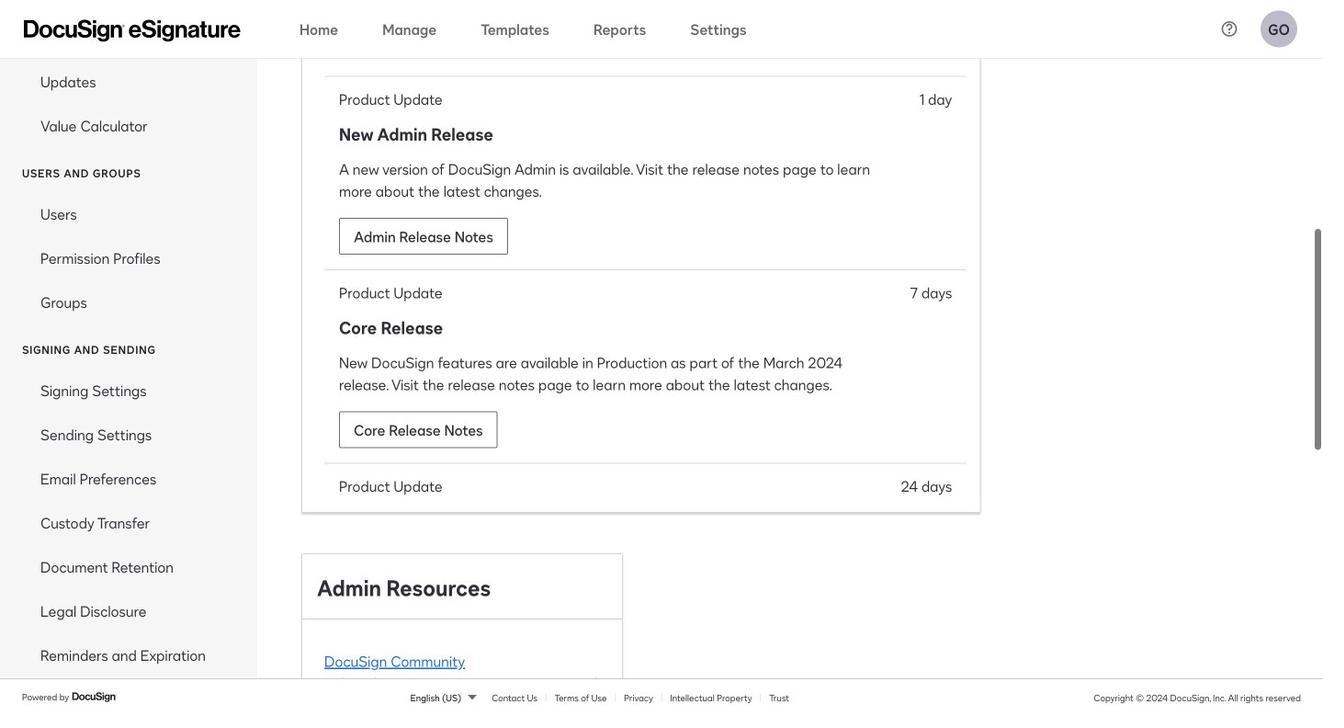 Task type: vqa. For each thing, say whether or not it's contained in the screenshot.
"ACCOUNT" ELEMENT
yes



Task type: locate. For each thing, give the bounding box(es) containing it.
signing and sending element
[[0, 368, 257, 716]]

docusign admin image
[[24, 20, 241, 42]]

docusign image
[[72, 690, 118, 704]]



Task type: describe. For each thing, give the bounding box(es) containing it.
account element
[[0, 0, 257, 148]]

users and groups element
[[0, 192, 257, 324]]



